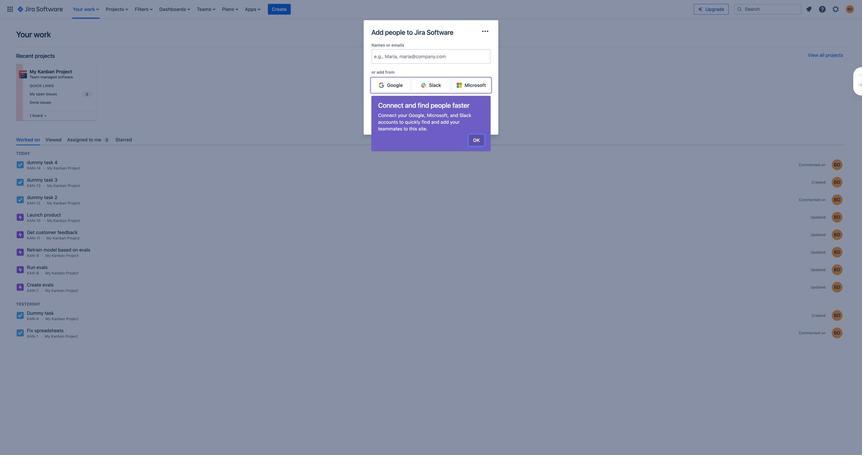 Task type: vqa. For each thing, say whether or not it's contained in the screenshot.
list item
yes



Task type: locate. For each thing, give the bounding box(es) containing it.
3 list item from the left
[[133, 0, 155, 19]]

primary element
[[4, 0, 694, 19]]

list item
[[71, 0, 101, 19], [104, 0, 130, 19], [133, 0, 155, 19], [157, 0, 192, 19], [195, 0, 218, 19], [220, 0, 240, 19], [243, 0, 263, 19], [268, 0, 291, 19]]

list
[[70, 0, 694, 19], [803, 3, 859, 15]]

banner
[[0, 0, 863, 19]]

1 horizontal spatial list
[[803, 3, 859, 15]]

5 list item from the left
[[195, 0, 218, 19]]

2 list item from the left
[[104, 0, 130, 19]]

1 list item from the left
[[71, 0, 101, 19]]

None search field
[[735, 4, 802, 15]]

4 list item from the left
[[157, 0, 192, 19]]

tab list
[[13, 134, 847, 146]]

6 list item from the left
[[220, 0, 240, 19]]

jira software image
[[18, 5, 63, 13], [18, 5, 63, 13]]



Task type: describe. For each thing, give the bounding box(es) containing it.
8 list item from the left
[[268, 0, 291, 19]]

0 horizontal spatial list
[[70, 0, 694, 19]]

7 list item from the left
[[243, 0, 263, 19]]

Search field
[[735, 4, 802, 15]]

search image
[[737, 7, 743, 12]]



